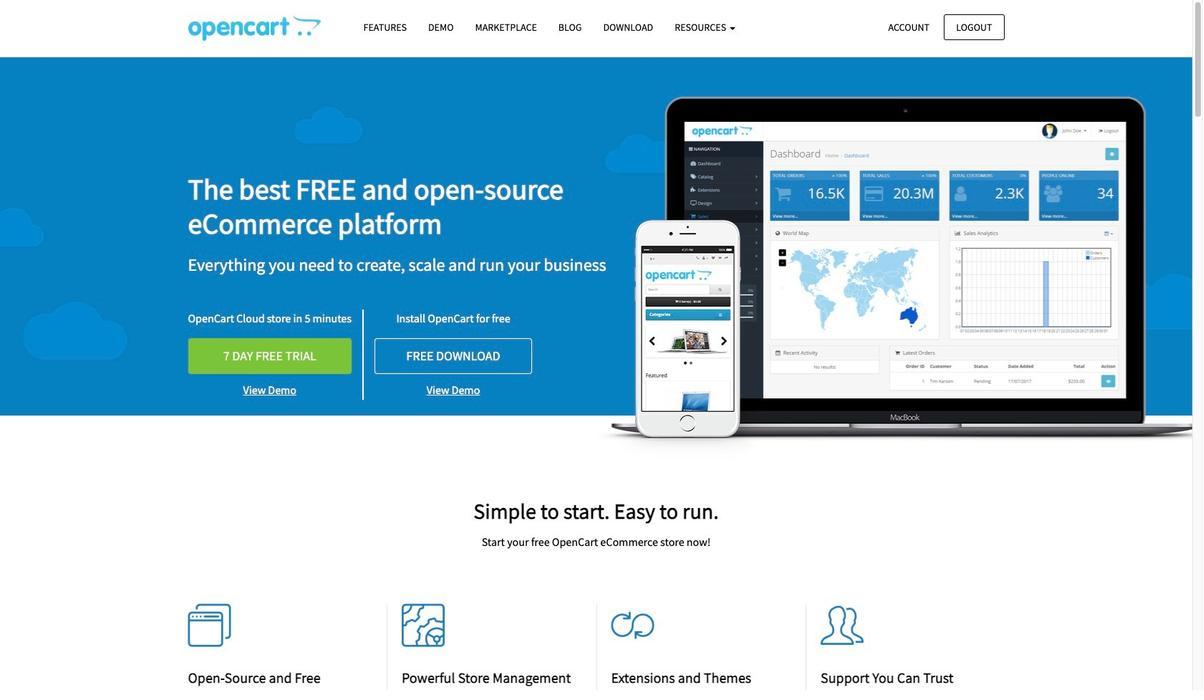 Task type: vqa. For each thing, say whether or not it's contained in the screenshot.
'OpenCart - Showcase' "Image"
no



Task type: describe. For each thing, give the bounding box(es) containing it.
opencart - open source shopping cart solution image
[[188, 15, 321, 41]]



